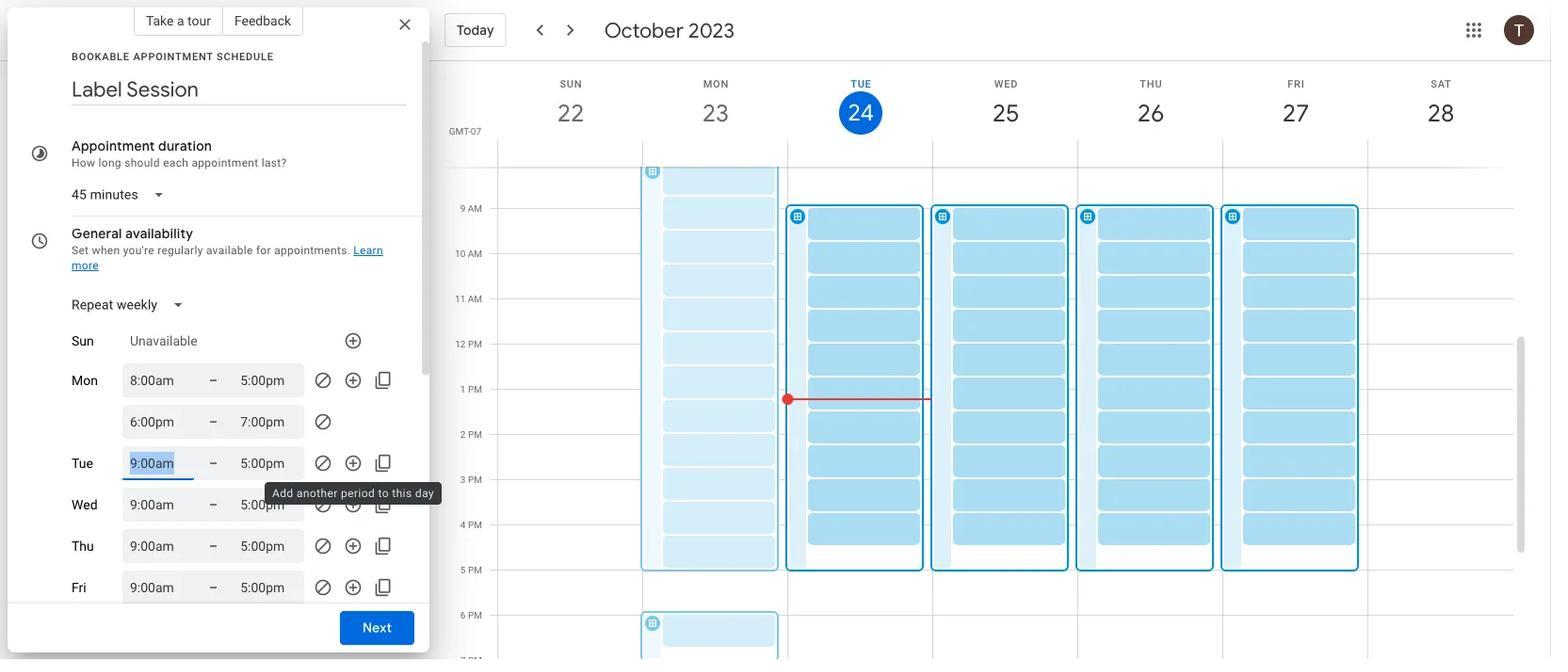 Task type: vqa. For each thing, say whether or not it's contained in the screenshot.
TAB LIST
no



Task type: locate. For each thing, give the bounding box(es) containing it.
mon for mon 23
[[703, 78, 729, 90]]

pm for 6 pm
[[468, 610, 482, 621]]

sun down more
[[72, 333, 94, 349]]

today
[[457, 22, 494, 39]]

24
[[847, 98, 873, 128]]

0 vertical spatial start time on mondays text field
[[130, 369, 187, 392]]

long
[[99, 156, 121, 170]]

take
[[146, 13, 174, 28]]

start time on mondays text field up start time on tuesdays text box
[[130, 411, 187, 433]]

thu 26
[[1137, 78, 1164, 129]]

wed for wed
[[72, 497, 98, 513]]

fri
[[1288, 78, 1305, 90], [72, 580, 86, 596]]

mon inside mon 23
[[703, 78, 729, 90]]

1 – from the top
[[209, 373, 218, 388]]

None field
[[64, 178, 180, 212], [64, 288, 199, 322], [64, 178, 180, 212], [64, 288, 199, 322]]

available
[[206, 244, 253, 257]]

10
[[455, 248, 466, 260]]

1 horizontal spatial thu
[[1140, 78, 1163, 90]]

monday, october 23 element
[[694, 91, 738, 135]]

set
[[72, 244, 89, 257]]

pm right 5
[[468, 565, 482, 576]]

4 pm from the top
[[468, 474, 482, 486]]

am right 8
[[468, 158, 482, 169]]

sat
[[1431, 78, 1452, 90]]

set when you're regularly available for appointments.
[[72, 244, 351, 257]]

0 vertical spatial wed
[[995, 78, 1019, 90]]

8 am
[[460, 158, 482, 169]]

more
[[72, 259, 99, 272]]

0 horizontal spatial thu
[[72, 539, 94, 554]]

pm for 4 pm
[[468, 520, 482, 531]]

11 am
[[455, 293, 482, 305]]

sun
[[560, 78, 583, 90], [72, 333, 94, 349]]

26
[[1137, 98, 1164, 129]]

0 vertical spatial sun
[[560, 78, 583, 90]]

12
[[455, 339, 466, 350]]

3 am from the top
[[468, 248, 482, 260]]

thu
[[1140, 78, 1163, 90], [72, 539, 94, 554]]

am
[[468, 158, 482, 169], [468, 203, 482, 214], [468, 248, 482, 260], [468, 293, 482, 305]]

9
[[460, 203, 466, 214]]

add another period to this day
[[272, 487, 434, 500]]

9 am
[[460, 203, 482, 214]]

fri up friday, october 27 element
[[1288, 78, 1305, 90]]

– for wed
[[209, 497, 218, 513]]

3 pm from the top
[[468, 429, 482, 440]]

sun inside the sun 22
[[560, 78, 583, 90]]

last?
[[262, 156, 287, 170]]

tour
[[187, 13, 211, 28]]

take a tour
[[146, 13, 211, 28]]

wed up "wednesday, october 25" "element"
[[995, 78, 1019, 90]]

thu left start time on thursdays text field
[[72, 539, 94, 554]]

6 – from the top
[[209, 580, 218, 595]]

– for thu
[[209, 538, 218, 554]]

mon
[[703, 78, 729, 90], [72, 373, 98, 388]]

2
[[461, 429, 466, 440]]

tue 24
[[847, 78, 873, 128]]

Start time on Tuesdays text field
[[130, 452, 187, 475]]

End time on Mondays text field
[[240, 369, 297, 392], [240, 411, 297, 433]]

pm right 4
[[468, 520, 482, 531]]

pm right 2
[[468, 429, 482, 440]]

wed
[[995, 78, 1019, 90], [72, 497, 98, 513]]

Start time on Mondays text field
[[130, 369, 187, 392], [130, 411, 187, 433]]

gmt-07
[[449, 125, 481, 137]]

appointments.
[[274, 244, 351, 257]]

am right 10
[[468, 248, 482, 260]]

learn
[[354, 244, 383, 257]]

0 horizontal spatial tue
[[72, 456, 93, 471]]

tue up 24
[[851, 78, 872, 90]]

1 am from the top
[[468, 158, 482, 169]]

4
[[461, 520, 466, 531]]

2 pm from the top
[[468, 384, 482, 395]]

1 vertical spatial thu
[[72, 539, 94, 554]]

23 column header
[[643, 61, 789, 167]]

am for 9 am
[[468, 203, 482, 214]]

1 start time on mondays text field from the top
[[130, 369, 187, 392]]

1 vertical spatial start time on mondays text field
[[130, 411, 187, 433]]

2 am from the top
[[468, 203, 482, 214]]

– for mon
[[209, 373, 218, 388]]

0 horizontal spatial mon
[[72, 373, 98, 388]]

– for tue
[[209, 456, 218, 471]]

day
[[416, 487, 434, 500]]

how
[[72, 156, 95, 170]]

3 – from the top
[[209, 456, 218, 471]]

wed left start time on wednesdays text box
[[72, 497, 98, 513]]

4 – from the top
[[209, 497, 218, 513]]

5 pm from the top
[[468, 520, 482, 531]]

1 vertical spatial sun
[[72, 333, 94, 349]]

10 am
[[455, 248, 482, 260]]

when
[[92, 244, 120, 257]]

0 vertical spatial tue
[[851, 78, 872, 90]]

thu inside thu 26
[[1140, 78, 1163, 90]]

1
[[461, 384, 466, 395]]

today button
[[445, 8, 507, 53]]

1 pm from the top
[[468, 339, 482, 350]]

pm
[[468, 339, 482, 350], [468, 384, 482, 395], [468, 429, 482, 440], [468, 474, 482, 486], [468, 520, 482, 531], [468, 565, 482, 576], [468, 610, 482, 621]]

pm right 12
[[468, 339, 482, 350]]

2023
[[689, 17, 735, 43]]

wed 25
[[992, 78, 1019, 129]]

appointment
[[133, 50, 213, 62]]

0 vertical spatial mon
[[703, 78, 729, 90]]

2 – from the top
[[209, 414, 218, 430]]

thu for thu 26
[[1140, 78, 1163, 90]]

next
[[363, 620, 392, 637]]

fri left the start time on fridays text field on the left of the page
[[72, 580, 86, 596]]

thu up thursday, october 26 element
[[1140, 78, 1163, 90]]

tue for tue 24
[[851, 78, 872, 90]]

1 horizontal spatial wed
[[995, 78, 1019, 90]]

schedule
[[217, 50, 274, 62]]

appointment
[[192, 156, 259, 170]]

start time on mondays text field for first end time on mondays "text box" from the top
[[130, 369, 187, 392]]

sun up sunday, october 22 element
[[560, 78, 583, 90]]

0 vertical spatial end time on mondays text field
[[240, 369, 297, 392]]

0 vertical spatial thu
[[1140, 78, 1163, 90]]

tue
[[851, 78, 872, 90], [72, 456, 93, 471]]

23
[[701, 98, 728, 129]]

0 vertical spatial fri
[[1288, 78, 1305, 90]]

0 horizontal spatial sun
[[72, 333, 94, 349]]

5 – from the top
[[209, 538, 218, 554]]

each
[[163, 156, 189, 170]]

–
[[209, 373, 218, 388], [209, 414, 218, 430], [209, 456, 218, 471], [209, 497, 218, 513], [209, 538, 218, 554], [209, 580, 218, 595]]

grid
[[437, 61, 1529, 660]]

1 vertical spatial end time on mondays text field
[[240, 411, 297, 433]]

1 horizontal spatial sun
[[560, 78, 583, 90]]

25
[[992, 98, 1018, 129]]

1 horizontal spatial fri
[[1288, 78, 1305, 90]]

End time on Wednesdays text field
[[240, 494, 297, 516]]

7 pm from the top
[[468, 610, 482, 621]]

1 vertical spatial wed
[[72, 497, 98, 513]]

am right '11'
[[468, 293, 482, 305]]

1 horizontal spatial mon
[[703, 78, 729, 90]]

for
[[256, 244, 271, 257]]

sun for sun 22
[[560, 78, 583, 90]]

4 am from the top
[[468, 293, 482, 305]]

1 vertical spatial tue
[[72, 456, 93, 471]]

wed inside the wed 25
[[995, 78, 1019, 90]]

1 vertical spatial mon
[[72, 373, 98, 388]]

1 vertical spatial fri
[[72, 580, 86, 596]]

fri inside fri 27
[[1288, 78, 1305, 90]]

mon 23
[[701, 78, 729, 129]]

0 horizontal spatial wed
[[72, 497, 98, 513]]

pm right 1
[[468, 384, 482, 395]]

tue inside tue 24
[[851, 78, 872, 90]]

am right 9
[[468, 203, 482, 214]]

pm for 12 pm
[[468, 339, 482, 350]]

am for 10 am
[[468, 248, 482, 260]]

12 pm
[[455, 339, 482, 350]]

duration
[[158, 138, 212, 155]]

0 horizontal spatial fri
[[72, 580, 86, 596]]

2 end time on mondays text field from the top
[[240, 411, 297, 433]]

bookable appointment schedule
[[72, 50, 274, 62]]

25 column header
[[933, 61, 1079, 167]]

october
[[605, 17, 684, 43]]

pm for 1 pm
[[468, 384, 482, 395]]

1 horizontal spatial tue
[[851, 78, 872, 90]]

2 start time on mondays text field from the top
[[130, 411, 187, 433]]

pm right 3
[[468, 474, 482, 486]]

6 pm from the top
[[468, 565, 482, 576]]

27 column header
[[1223, 61, 1369, 167]]

pm right 6
[[468, 610, 482, 621]]

start time on mondays text field down unavailable
[[130, 369, 187, 392]]

thursday, october 26 element
[[1130, 91, 1173, 135]]

tue left start time on tuesdays text box
[[72, 456, 93, 471]]



Task type: describe. For each thing, give the bounding box(es) containing it.
5
[[461, 565, 466, 576]]

5 pm
[[461, 565, 482, 576]]

saturday, october 28 element
[[1420, 91, 1463, 135]]

2 pm
[[461, 429, 482, 440]]

wednesday, october 25 element
[[985, 91, 1028, 135]]

wed for wed 25
[[995, 78, 1019, 90]]

learn more
[[72, 244, 383, 272]]

28
[[1427, 98, 1454, 129]]

fri for fri 27
[[1288, 78, 1305, 90]]

grid containing 22
[[437, 61, 1529, 660]]

Start time on Wednesdays text field
[[130, 494, 187, 516]]

– for fri
[[209, 580, 218, 595]]

this
[[392, 487, 412, 500]]

appointment
[[72, 138, 155, 155]]

another
[[297, 487, 338, 500]]

07
[[471, 125, 481, 137]]

should
[[125, 156, 160, 170]]

feedback
[[234, 13, 291, 28]]

11
[[455, 293, 466, 305]]

sat 28
[[1427, 78, 1454, 129]]

mon for mon
[[72, 373, 98, 388]]

Start time on Fridays text field
[[130, 577, 187, 599]]

24 column header
[[788, 61, 934, 167]]

tuesday, october 24, today element
[[839, 91, 883, 135]]

fri 27
[[1282, 78, 1309, 129]]

regularly
[[157, 244, 203, 257]]

27
[[1282, 98, 1309, 129]]

unavailable
[[130, 333, 198, 349]]

october 2023
[[605, 17, 735, 43]]

pm for 5 pm
[[468, 565, 482, 576]]

6
[[461, 610, 466, 621]]

am for 11 am
[[468, 293, 482, 305]]

4 pm
[[461, 520, 482, 531]]

a
[[177, 13, 184, 28]]

6 pm
[[461, 610, 482, 621]]

22 column header
[[497, 61, 643, 167]]

to
[[378, 487, 389, 500]]

period
[[341, 487, 375, 500]]

thu for thu
[[72, 539, 94, 554]]

26 column header
[[1078, 61, 1224, 167]]

8
[[460, 158, 466, 169]]

availability
[[125, 225, 193, 242]]

End time on Tuesdays text field
[[240, 452, 297, 475]]

start time on mondays text field for 1st end time on mondays "text box" from the bottom
[[130, 411, 187, 433]]

Start time on Thursdays text field
[[130, 535, 187, 558]]

bookable
[[72, 50, 130, 62]]

pm for 3 pm
[[468, 474, 482, 486]]

general availability
[[72, 225, 193, 242]]

general
[[72, 225, 122, 242]]

22
[[556, 98, 583, 129]]

fri for fri
[[72, 580, 86, 596]]

appointment duration how long should each appointment last?
[[72, 138, 287, 170]]

take a tour button
[[134, 6, 223, 36]]

sun for sun
[[72, 333, 94, 349]]

28 column header
[[1368, 61, 1514, 167]]

next button
[[340, 606, 415, 651]]

End time on Thursdays text field
[[240, 535, 297, 558]]

1 pm
[[461, 384, 482, 395]]

friday, october 27 element
[[1275, 91, 1318, 135]]

Add title text field
[[72, 75, 407, 104]]

learn more link
[[72, 244, 383, 272]]

you're
[[123, 244, 154, 257]]

tue for tue
[[72, 456, 93, 471]]

3
[[461, 474, 466, 486]]

pm for 2 pm
[[468, 429, 482, 440]]

sun 22
[[556, 78, 583, 129]]

3 pm
[[461, 474, 482, 486]]

1 end time on mondays text field from the top
[[240, 369, 297, 392]]

End time on Fridays text field
[[240, 577, 297, 599]]

sunday, october 22 element
[[549, 91, 593, 135]]

feedback button
[[223, 6, 303, 36]]

add
[[272, 487, 294, 500]]

gmt-
[[449, 125, 471, 137]]

am for 8 am
[[468, 158, 482, 169]]



